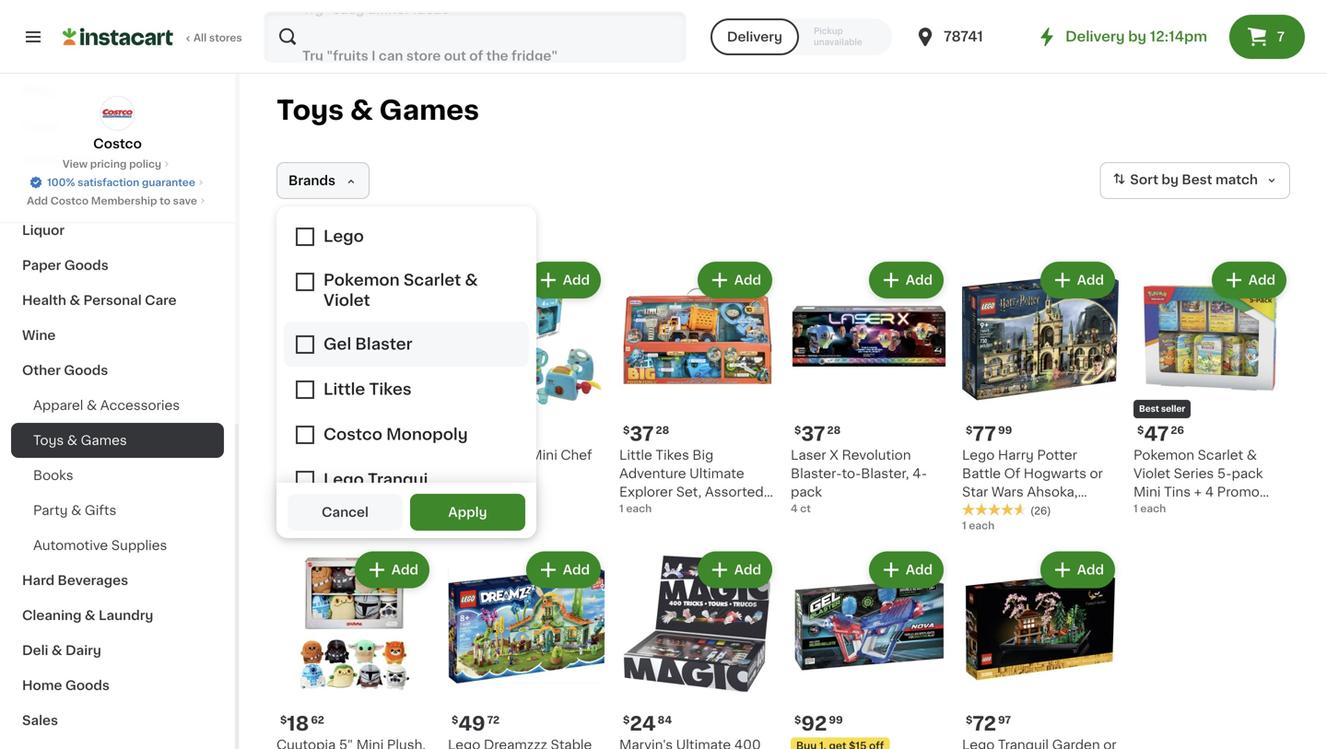 Task type: describe. For each thing, give the bounding box(es) containing it.
92
[[802, 715, 828, 734]]

wine
[[22, 329, 56, 342]]

lego
[[963, 449, 995, 462]]

costco monopoly 1 each
[[277, 449, 393, 477]]

other goods
[[22, 364, 108, 377]]

sort by
[[1131, 174, 1179, 186]]

beverages
[[58, 575, 128, 587]]

$ 24 84
[[623, 715, 672, 734]]

liquor link
[[11, 213, 224, 248]]

each down explorer
[[627, 504, 652, 514]]

playset
[[488, 468, 537, 480]]

5-
[[1218, 468, 1232, 480]]

save
[[173, 196, 197, 206]]

hard beverages link
[[11, 563, 224, 598]]

1 horizontal spatial 1 each
[[963, 521, 995, 531]]

costco for costco
[[93, 137, 142, 150]]

cancel button
[[288, 494, 403, 531]]

wars
[[992, 486, 1024, 499]]

best match
[[1183, 174, 1259, 186]]

$ 18 62
[[280, 715, 324, 734]]

home goods link
[[11, 669, 224, 704]]

product group containing 77
[[963, 258, 1120, 533]]

28 for laser x revolution blaster-to-blaster, 4- pack
[[828, 426, 841, 436]]

$ 47 26
[[1138, 425, 1185, 444]]

laser
[[791, 449, 827, 462]]

laundry
[[99, 610, 153, 622]]

books link
[[11, 458, 224, 493]]

12 40
[[287, 425, 325, 444]]

1 vertical spatial games
[[81, 434, 127, 447]]

$ inside $ 92 99
[[795, 716, 802, 726]]

product group containing 47
[[1134, 258, 1291, 517]]

by for sort
[[1162, 174, 1179, 186]]

view pricing policy link
[[63, 157, 173, 172]]

cleaning & laundry link
[[11, 598, 224, 634]]

each inside the costco monopoly 1 each
[[283, 467, 309, 477]]

$ inside $ 72 97
[[966, 716, 973, 726]]

hard
[[22, 575, 55, 587]]

37 for little tikes big adventure ultimate explorer set, assorted set
[[630, 425, 654, 444]]

78741 button
[[915, 11, 1025, 63]]

set inside "lego harry potter battle of hogwarts or star wars ahsoka, assorted set"
[[1025, 504, 1047, 517]]

paper goods link
[[11, 248, 224, 283]]

delivery button
[[711, 18, 799, 55]]

$ 72 97
[[966, 715, 1012, 734]]

$ 37 28 for little tikes big adventure ultimate explorer set, assorted set
[[623, 425, 670, 444]]

28 for little tikes big adventure ultimate explorer set, assorted set
[[656, 426, 670, 436]]

97
[[999, 716, 1012, 726]]

Search field
[[266, 13, 685, 61]]

0 vertical spatial toys & games
[[277, 97, 480, 124]]

37 for laser x revolution blaster-to-blaster, 4- pack
[[802, 425, 826, 444]]

pricing
[[90, 159, 127, 169]]

blaster-
[[791, 468, 842, 480]]

laser x revolution blaster-to-blaster, 4- pack 4 ct
[[791, 449, 928, 514]]

26
[[1172, 426, 1185, 436]]

40
[[310, 426, 325, 436]]

$ inside $ 49 72
[[452, 716, 459, 726]]

liquor
[[22, 224, 65, 237]]

12:14pm
[[1151, 30, 1208, 43]]

by for delivery
[[1129, 30, 1147, 43]]

paper goods
[[22, 259, 109, 272]]

pokemon
[[1134, 449, 1195, 462]]

gifts
[[85, 504, 117, 517]]

100%
[[47, 178, 75, 188]]

lego harry potter battle of hogwarts or star wars ahsoka, assorted set
[[963, 449, 1104, 517]]

apparel & accessories
[[33, 399, 180, 412]]

explorer
[[620, 486, 673, 499]]

delivery by 12:14pm link
[[1037, 26, 1208, 48]]

sales
[[22, 715, 58, 728]]

mini inside "$ 24 tasty junior mini chef 4-in-1 playset"
[[531, 449, 558, 462]]

party & gifts
[[33, 504, 117, 517]]

automotive supplies
[[33, 539, 167, 552]]

pack inside laser x revolution blaster-to-blaster, 4- pack 4 ct
[[791, 486, 823, 499]]

1 horizontal spatial games
[[380, 97, 480, 124]]

24 for $ 24 tasty junior mini chef 4-in-1 playset
[[459, 425, 485, 444]]

little tikes big adventure ultimate explorer set, assorted set
[[620, 449, 764, 517]]

baby
[[22, 84, 57, 97]]

satisfaction
[[78, 178, 140, 188]]

18
[[287, 715, 309, 734]]

sort
[[1131, 174, 1159, 186]]

& for cleaning & laundry link at the bottom left of the page
[[85, 610, 96, 622]]

view
[[63, 159, 88, 169]]

7 button
[[1230, 15, 1306, 59]]

tikes
[[656, 449, 690, 462]]

100% satisfaction guarantee
[[47, 178, 195, 188]]

books
[[33, 469, 73, 482]]

chef
[[561, 449, 593, 462]]

stores
[[209, 33, 242, 43]]

costco for costco monopoly 1 each
[[277, 449, 324, 462]]

electronics link
[[11, 143, 224, 178]]

assorted inside little tikes big adventure ultimate explorer set, assorted set
[[705, 486, 764, 499]]

sales link
[[11, 704, 224, 739]]

paper
[[22, 259, 61, 272]]

cards
[[1134, 504, 1173, 517]]

apply button
[[410, 494, 526, 531]]

electronics
[[22, 154, 97, 167]]

instacart logo image
[[63, 26, 173, 48]]

24 for $ 24 84
[[630, 715, 656, 734]]

1 horizontal spatial 72
[[973, 715, 997, 734]]

1 vertical spatial toys
[[33, 434, 64, 447]]

all
[[194, 33, 207, 43]]

match
[[1216, 174, 1259, 186]]

of
[[1005, 468, 1021, 480]]

product group containing 92
[[791, 548, 948, 750]]

other
[[22, 364, 61, 377]]

series
[[1174, 468, 1215, 480]]

product group containing 18
[[277, 548, 433, 750]]

62
[[311, 716, 324, 726]]

cleaning & laundry
[[22, 610, 153, 622]]



Task type: vqa. For each thing, say whether or not it's contained in the screenshot.
1 within the '$ 24 Tasty Junior Mini Chef 4-in-1 Playset'
yes



Task type: locate. For each thing, give the bounding box(es) containing it.
2 4- from the left
[[913, 468, 928, 480]]

1 4- from the left
[[448, 468, 463, 480]]

4- down tasty
[[448, 468, 463, 480]]

99 for 77
[[999, 426, 1013, 436]]

0 horizontal spatial 37
[[630, 425, 654, 444]]

0 vertical spatial goods
[[64, 259, 109, 272]]

72 right 49
[[488, 716, 500, 726]]

toys
[[277, 97, 344, 124], [33, 434, 64, 447]]

4- right blaster, at the right bottom of page
[[913, 468, 928, 480]]

mini down violet
[[1134, 486, 1162, 499]]

1 each down star
[[963, 521, 995, 531]]

goods for paper goods
[[64, 259, 109, 272]]

& inside health & personal care link
[[70, 294, 80, 307]]

1 horizontal spatial $ 37 28
[[795, 425, 841, 444]]

24 up tasty
[[459, 425, 485, 444]]

99 right 77
[[999, 426, 1013, 436]]

hogwarts
[[1024, 468, 1087, 480]]

& inside pokemon scarlet & violet series 5-pack mini tins + 4 promo cards
[[1247, 449, 1258, 462]]

4 inside pokemon scarlet & violet series 5-pack mini tins + 4 promo cards
[[1206, 486, 1215, 499]]

0 horizontal spatial 4-
[[448, 468, 463, 480]]

& inside cleaning & laundry link
[[85, 610, 96, 622]]

monopoly
[[327, 449, 393, 462]]

by inside 'delivery by 12:14pm' link
[[1129, 30, 1147, 43]]

37
[[630, 425, 654, 444], [802, 425, 826, 444]]

brands button
[[277, 162, 370, 199]]

1 28 from the left
[[656, 426, 670, 436]]

revolution
[[842, 449, 912, 462]]

or
[[1090, 468, 1104, 480]]

home goods
[[22, 680, 110, 693]]

1 vertical spatial costco
[[50, 196, 89, 206]]

health
[[22, 294, 66, 307]]

24 inside "$ 24 tasty junior mini chef 4-in-1 playset"
[[459, 425, 485, 444]]

1 $ 37 28 from the left
[[623, 425, 670, 444]]

deli
[[22, 645, 48, 658]]

in-
[[463, 468, 480, 480]]

1 vertical spatial assorted
[[963, 504, 1022, 517]]

deli & dairy
[[22, 645, 101, 658]]

best for best match
[[1183, 174, 1213, 186]]

mini inside pokemon scarlet & violet series 5-pack mini tins + 4 promo cards
[[1134, 486, 1162, 499]]

0 horizontal spatial 28
[[656, 426, 670, 436]]

78741
[[944, 30, 984, 43]]

1 inside the costco monopoly 1 each
[[277, 467, 281, 477]]

0 horizontal spatial games
[[81, 434, 127, 447]]

1 set from the left
[[620, 504, 641, 517]]

goods inside "other goods" link
[[64, 364, 108, 377]]

apparel
[[33, 399, 83, 412]]

4- for 24
[[448, 468, 463, 480]]

automotive supplies link
[[11, 528, 224, 563]]

to-
[[842, 468, 862, 480]]

0 horizontal spatial 99
[[829, 716, 843, 726]]

tasty
[[448, 449, 483, 462]]

1 vertical spatial 99
[[829, 716, 843, 726]]

party
[[33, 504, 68, 517]]

4- inside "$ 24 tasty junior mini chef 4-in-1 playset"
[[448, 468, 463, 480]]

costco down 100%
[[50, 196, 89, 206]]

0 vertical spatial games
[[380, 97, 480, 124]]

best inside field
[[1183, 174, 1213, 186]]

24
[[459, 425, 485, 444], [630, 715, 656, 734]]

cleaning
[[22, 610, 82, 622]]

pokemon scarlet & violet series 5-pack mini tins + 4 promo cards
[[1134, 449, 1264, 517]]

goods up apparel & accessories
[[64, 364, 108, 377]]

72 inside $ 49 72
[[488, 716, 500, 726]]

0 horizontal spatial by
[[1129, 30, 1147, 43]]

0 vertical spatial 4
[[1206, 486, 1215, 499]]

4 right + at the bottom right of the page
[[1206, 486, 1215, 499]]

$ inside $ 77 99
[[966, 426, 973, 436]]

0 horizontal spatial mini
[[531, 449, 558, 462]]

99 inside $ 77 99
[[999, 426, 1013, 436]]

seller
[[1162, 405, 1186, 414]]

0 horizontal spatial set
[[620, 504, 641, 517]]

0 horizontal spatial 1 each
[[620, 504, 652, 514]]

$ inside $ 47 26
[[1138, 426, 1145, 436]]

games down 'search' field
[[380, 97, 480, 124]]

assorted inside "lego harry potter battle of hogwarts or star wars ahsoka, assorted set"
[[963, 504, 1022, 517]]

1 horizontal spatial 37
[[802, 425, 826, 444]]

delivery by 12:14pm
[[1066, 30, 1208, 43]]

junior
[[486, 449, 527, 462]]

1 vertical spatial best
[[1140, 405, 1160, 414]]

& right health
[[70, 294, 80, 307]]

goods for home goods
[[65, 680, 110, 693]]

$ 92 99
[[795, 715, 843, 734]]

0 vertical spatial 99
[[999, 426, 1013, 436]]

+
[[1195, 486, 1203, 499]]

set
[[620, 504, 641, 517], [1025, 504, 1047, 517]]

1 horizontal spatial 24
[[630, 715, 656, 734]]

pack up promo
[[1232, 468, 1264, 480]]

& down apparel
[[67, 434, 77, 447]]

games down apparel & accessories
[[81, 434, 127, 447]]

costco down 12
[[277, 449, 324, 462]]

47
[[1145, 425, 1170, 444]]

potter
[[1038, 449, 1078, 462]]

toys & games down apparel
[[33, 434, 127, 447]]

set inside little tikes big adventure ultimate explorer set, assorted set
[[620, 504, 641, 517]]

1 horizontal spatial delivery
[[1066, 30, 1126, 43]]

apparel & accessories link
[[11, 388, 224, 423]]

0 horizontal spatial $ 37 28
[[623, 425, 670, 444]]

99 right 92
[[829, 716, 843, 726]]

by left 12:14pm
[[1129, 30, 1147, 43]]

dairy
[[65, 645, 101, 658]]

99 inside $ 92 99
[[829, 716, 843, 726]]

promo
[[1218, 486, 1260, 499]]

hard beverages
[[22, 575, 128, 587]]

1 horizontal spatial assorted
[[963, 504, 1022, 517]]

by
[[1129, 30, 1147, 43], [1162, 174, 1179, 186]]

goods
[[64, 259, 109, 272], [64, 364, 108, 377], [65, 680, 110, 693]]

best left seller
[[1140, 405, 1160, 414]]

costco up the view pricing policy link
[[93, 137, 142, 150]]

28 up the tikes
[[656, 426, 670, 436]]

costco inside the costco monopoly 1 each
[[277, 449, 324, 462]]

1 inside "$ 24 tasty junior mini chef 4-in-1 playset"
[[480, 468, 485, 480]]

membership
[[91, 196, 157, 206]]

2 37 from the left
[[802, 425, 826, 444]]

$ inside "$ 24 tasty junior mini chef 4-in-1 playset"
[[452, 426, 459, 436]]

$ 37 28 up laser
[[795, 425, 841, 444]]

other goods link
[[11, 353, 224, 388]]

72 left 97
[[973, 715, 997, 734]]

& left the "gifts"
[[71, 504, 81, 517]]

4- for x
[[913, 468, 928, 480]]

assorted down wars
[[963, 504, 1022, 517]]

delivery inside button
[[727, 30, 783, 43]]

add costco membership to save
[[27, 196, 197, 206]]

delivery for delivery
[[727, 30, 783, 43]]

product group containing 49
[[448, 548, 605, 750]]

4 left ct
[[791, 504, 798, 514]]

& inside deli & dairy link
[[52, 645, 62, 658]]

2 horizontal spatial 1 each
[[1134, 504, 1167, 514]]

& right apparel
[[87, 399, 97, 412]]

view pricing policy
[[63, 159, 161, 169]]

policy
[[129, 159, 161, 169]]

1 each down explorer
[[620, 504, 652, 514]]

star
[[963, 486, 989, 499]]

0 horizontal spatial 4
[[791, 504, 798, 514]]

each down 12
[[283, 467, 309, 477]]

37 up little
[[630, 425, 654, 444]]

& inside toys & games link
[[67, 434, 77, 447]]

set down ahsoka,
[[1025, 504, 1047, 517]]

pack inside pokemon scarlet & violet series 5-pack mini tins + 4 promo cards
[[1232, 468, 1264, 480]]

2 vertical spatial goods
[[65, 680, 110, 693]]

$ inside the $ 18 62
[[280, 716, 287, 726]]

0 horizontal spatial delivery
[[727, 30, 783, 43]]

1
[[277, 467, 281, 477], [480, 468, 485, 480], [620, 504, 624, 514], [1134, 504, 1139, 514], [963, 521, 967, 531]]

None search field
[[264, 11, 687, 63]]

Best match Sort by field
[[1100, 162, 1291, 199]]

2 set from the left
[[1025, 504, 1047, 517]]

harry
[[999, 449, 1034, 462]]

0 horizontal spatial pack
[[791, 486, 823, 499]]

1 vertical spatial pack
[[791, 486, 823, 499]]

& for deli & dairy link
[[52, 645, 62, 658]]

2 $ 37 28 from the left
[[795, 425, 841, 444]]

1 horizontal spatial by
[[1162, 174, 1179, 186]]

& for apparel & accessories link
[[87, 399, 97, 412]]

99 for 92
[[829, 716, 843, 726]]

add costco membership to save link
[[27, 194, 208, 208]]

$ 49 72
[[452, 715, 500, 734]]

best inside product group
[[1140, 405, 1160, 414]]

& for health & personal care link
[[70, 294, 80, 307]]

x
[[830, 449, 839, 462]]

costco link
[[93, 96, 142, 153]]

& for toys & games link
[[67, 434, 77, 447]]

& for party & gifts link
[[71, 504, 81, 517]]

&
[[350, 97, 373, 124], [57, 189, 67, 202], [70, 294, 80, 307], [87, 399, 97, 412], [67, 434, 77, 447], [1247, 449, 1258, 462], [71, 504, 81, 517], [85, 610, 96, 622], [52, 645, 62, 658]]

1 vertical spatial by
[[1162, 174, 1179, 186]]

little
[[620, 449, 653, 462]]

goods up health & personal care
[[64, 259, 109, 272]]

each down "tins"
[[1141, 504, 1167, 514]]

1 vertical spatial 4
[[791, 504, 798, 514]]

1 vertical spatial mini
[[1134, 486, 1162, 499]]

2 28 from the left
[[828, 426, 841, 436]]

0 vertical spatial 24
[[459, 425, 485, 444]]

best for best seller
[[1140, 405, 1160, 414]]

4- inside laser x revolution blaster-to-blaster, 4- pack 4 ct
[[913, 468, 928, 480]]

4-
[[448, 468, 463, 480], [913, 468, 928, 480]]

0 vertical spatial by
[[1129, 30, 1147, 43]]

0 vertical spatial best
[[1183, 174, 1213, 186]]

each down star
[[970, 521, 995, 531]]

28 up x
[[828, 426, 841, 436]]

1 horizontal spatial 4
[[1206, 486, 1215, 499]]

product group containing 12
[[277, 258, 433, 480]]

1 vertical spatial 24
[[630, 715, 656, 734]]

1 horizontal spatial best
[[1183, 174, 1213, 186]]

1 horizontal spatial set
[[1025, 504, 1047, 517]]

product group containing 72
[[963, 548, 1120, 750]]

all stores link
[[63, 11, 243, 63]]

37 up laser
[[802, 425, 826, 444]]

violet
[[1134, 468, 1171, 480]]

by right sort
[[1162, 174, 1179, 186]]

$
[[452, 426, 459, 436], [623, 426, 630, 436], [795, 426, 802, 436], [966, 426, 973, 436], [1138, 426, 1145, 436], [280, 716, 287, 726], [452, 716, 459, 726], [623, 716, 630, 726], [795, 716, 802, 726], [966, 716, 973, 726]]

0 vertical spatial pack
[[1232, 468, 1264, 480]]

cancel
[[322, 506, 369, 519]]

to
[[160, 196, 171, 206]]

1 horizontal spatial pack
[[1232, 468, 1264, 480]]

$ 24 tasty junior mini chef 4-in-1 playset
[[448, 425, 593, 480]]

1 vertical spatial goods
[[64, 364, 108, 377]]

goods inside the paper goods link
[[64, 259, 109, 272]]

& inside party & gifts link
[[71, 504, 81, 517]]

$ 37 28 for laser x revolution blaster-to-blaster, 4- pack
[[795, 425, 841, 444]]

& up brands dropdown button
[[350, 97, 373, 124]]

goods inside home goods link
[[65, 680, 110, 693]]

& inside apparel & accessories link
[[87, 399, 97, 412]]

1 each for 37
[[620, 504, 652, 514]]

28
[[656, 426, 670, 436], [828, 426, 841, 436]]

0 horizontal spatial best
[[1140, 405, 1160, 414]]

pack up ct
[[791, 486, 823, 499]]

blaster,
[[862, 468, 910, 480]]

1 each for 47
[[1134, 504, 1167, 514]]

4 inside laser x revolution blaster-to-blaster, 4- pack 4 ct
[[791, 504, 798, 514]]

& for beer & cider link
[[57, 189, 67, 202]]

set down explorer
[[620, 504, 641, 517]]

$ 37 28 up little
[[623, 425, 670, 444]]

1 each down "tins"
[[1134, 504, 1167, 514]]

beer & cider link
[[11, 178, 224, 213]]

1 horizontal spatial mini
[[1134, 486, 1162, 499]]

0 horizontal spatial 72
[[488, 716, 500, 726]]

1 horizontal spatial costco
[[93, 137, 142, 150]]

0 horizontal spatial 24
[[459, 425, 485, 444]]

1 horizontal spatial toys & games
[[277, 97, 480, 124]]

toys & games
[[277, 97, 480, 124], [33, 434, 127, 447]]

by inside the best match sort by field
[[1162, 174, 1179, 186]]

& down 100%
[[57, 189, 67, 202]]

goods for other goods
[[64, 364, 108, 377]]

2 horizontal spatial costco
[[277, 449, 324, 462]]

& inside beer & cider link
[[57, 189, 67, 202]]

1 horizontal spatial 28
[[828, 426, 841, 436]]

24 left 84
[[630, 715, 656, 734]]

1 horizontal spatial toys
[[277, 97, 344, 124]]

0 horizontal spatial costco
[[50, 196, 89, 206]]

0 vertical spatial mini
[[531, 449, 558, 462]]

mini left chef
[[531, 449, 558, 462]]

& down beverages
[[85, 610, 96, 622]]

1 37 from the left
[[630, 425, 654, 444]]

toys & games up brands dropdown button
[[277, 97, 480, 124]]

add button
[[357, 264, 428, 297], [528, 264, 599, 297], [700, 264, 771, 297], [871, 264, 942, 297], [1043, 264, 1114, 297], [1214, 264, 1286, 297], [357, 554, 428, 587], [528, 554, 599, 587], [700, 554, 771, 587], [871, 554, 942, 587], [1043, 554, 1114, 587]]

0 vertical spatial costco
[[93, 137, 142, 150]]

goods down dairy on the bottom
[[65, 680, 110, 693]]

1 horizontal spatial 99
[[999, 426, 1013, 436]]

0 vertical spatial toys
[[277, 97, 344, 124]]

0 vertical spatial assorted
[[705, 486, 764, 499]]

& right the "deli"
[[52, 645, 62, 658]]

1 vertical spatial toys & games
[[33, 434, 127, 447]]

0 horizontal spatial assorted
[[705, 486, 764, 499]]

delivery for delivery by 12:14pm
[[1066, 30, 1126, 43]]

best seller
[[1140, 405, 1186, 414]]

mini
[[531, 449, 558, 462], [1134, 486, 1162, 499]]

best left match
[[1183, 174, 1213, 186]]

0 horizontal spatial toys & games
[[33, 434, 127, 447]]

1 horizontal spatial 4-
[[913, 468, 928, 480]]

& right scarlet
[[1247, 449, 1258, 462]]

100% satisfaction guarantee button
[[29, 172, 206, 190]]

costco logo image
[[100, 96, 135, 131]]

toys up brands
[[277, 97, 344, 124]]

assorted down ultimate
[[705, 486, 764, 499]]

accessories
[[100, 399, 180, 412]]

2 vertical spatial costco
[[277, 449, 324, 462]]

toys up books
[[33, 434, 64, 447]]

supplies
[[111, 539, 167, 552]]

floral
[[22, 119, 59, 132]]

99
[[999, 426, 1013, 436], [829, 716, 843, 726]]

ct
[[801, 504, 811, 514]]

$ 77 99
[[966, 425, 1013, 444]]

0 horizontal spatial toys
[[33, 434, 64, 447]]

service type group
[[711, 18, 893, 55]]

product group
[[277, 258, 433, 480], [448, 258, 605, 483], [620, 258, 776, 517], [791, 258, 948, 516], [963, 258, 1120, 533], [1134, 258, 1291, 517], [277, 548, 433, 750], [448, 548, 605, 750], [620, 548, 776, 750], [791, 548, 948, 750], [963, 548, 1120, 750]]

$ inside $ 24 84
[[623, 716, 630, 726]]



